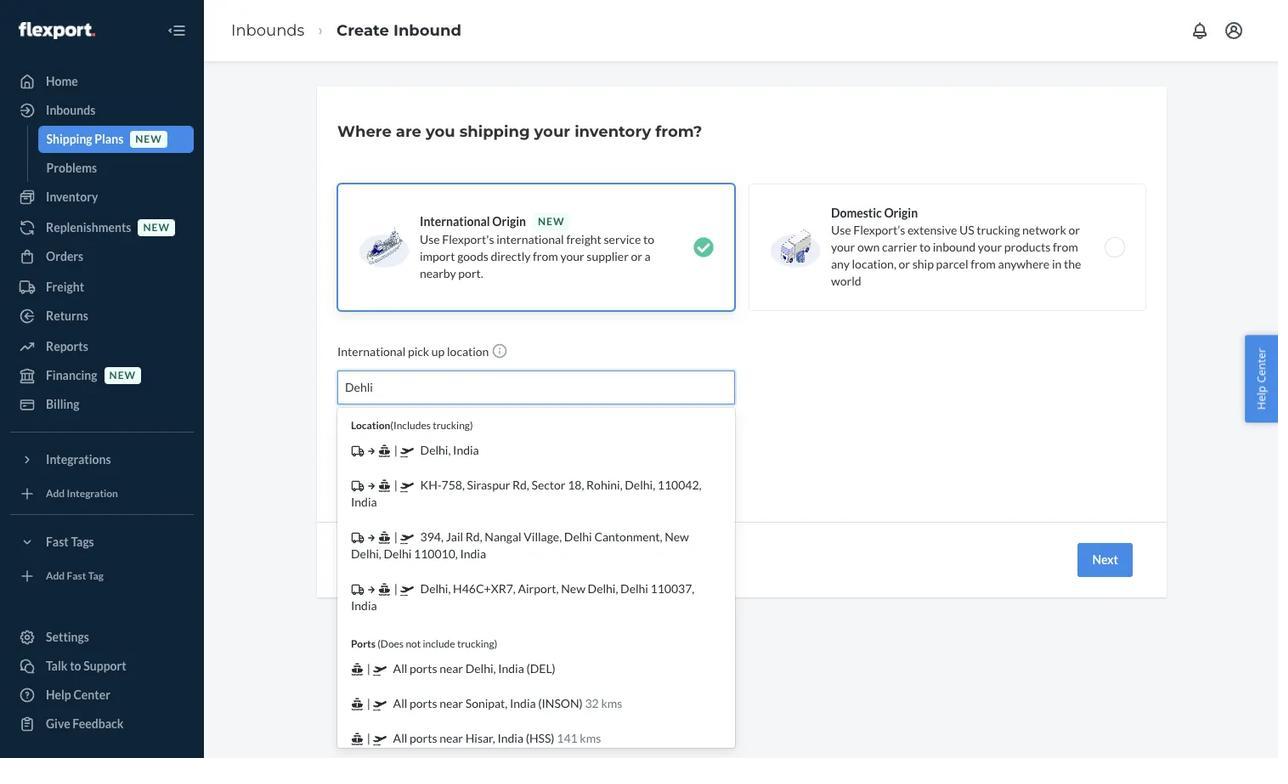 Task type: describe. For each thing, give the bounding box(es) containing it.
flexport logo image
[[19, 22, 95, 39]]

help center link
[[10, 682, 194, 709]]

does
[[381, 637, 404, 650]]

delhi for new
[[564, 530, 592, 544]]

394, jail rd, nangal village, delhi cantonment, new delhi, delhi 110010, india
[[351, 530, 689, 561]]

141
[[557, 731, 578, 746]]

open notifications image
[[1190, 20, 1210, 41]]

rd, inside the 394, jail rd, nangal village, delhi cantonment, new delhi, delhi 110010, india
[[466, 530, 482, 544]]

delhi, down '110010,'
[[420, 581, 451, 596]]

extensive
[[908, 223, 957, 237]]

india left (hss)
[[498, 731, 524, 746]]

18,
[[568, 478, 584, 492]]

us
[[959, 223, 974, 237]]

delhi, india
[[420, 443, 479, 457]]

or inside use flexport's international freight service to import goods directly from your supplier or a nearby port.
[[631, 249, 642, 263]]

international for international pick up location
[[337, 344, 406, 359]]

ports for all ports near delhi, india (del)
[[410, 661, 437, 676]]

are
[[396, 122, 421, 141]]

all for all ports near hisar, india (hss) 141 kms
[[393, 731, 407, 746]]

center inside button
[[1254, 348, 1269, 383]]

use inside "domestic origin use flexport's extensive us trucking network or your own carrier to inbound your products from any location, or ship parcel from anywhere in the world"
[[831, 223, 851, 237]]

all for all ports near delhi, india (del)
[[393, 661, 407, 676]]

supplier
[[587, 249, 629, 263]]

financing
[[46, 368, 97, 382]]

any
[[831, 257, 850, 271]]

includes
[[393, 419, 431, 432]]

2 horizontal spatial or
[[1069, 223, 1080, 237]]

rd, inside kh-758, siraspur rd, sector 18, rohini, delhi, 110042, india
[[512, 478, 529, 492]]

1 horizontal spatial or
[[899, 257, 910, 271]]

carrier
[[882, 240, 917, 254]]

inbound
[[933, 240, 976, 254]]

own
[[857, 240, 880, 254]]

add fast tag link
[[10, 563, 194, 590]]

near for delhi,
[[439, 661, 463, 676]]

india down view list of countries we currently import from button
[[453, 443, 479, 457]]

port.
[[458, 266, 483, 280]]

list
[[366, 416, 382, 430]]

freight
[[46, 280, 84, 294]]

your right shipping
[[534, 122, 570, 141]]

pick
[[408, 344, 429, 359]]

a
[[645, 249, 651, 263]]

location ( includes trucking )
[[351, 419, 473, 432]]

talk to support button
[[10, 653, 194, 680]]

billing link
[[10, 391, 194, 418]]

sector
[[532, 478, 566, 492]]

near for hisar,
[[439, 731, 463, 746]]

products
[[1004, 240, 1051, 254]]

add for add fast tag
[[46, 570, 65, 582]]

network
[[1022, 223, 1066, 237]]

hisar,
[[465, 731, 495, 746]]

(inson)
[[538, 696, 583, 711]]

goods
[[457, 249, 488, 263]]

breadcrumbs navigation
[[218, 6, 475, 56]]

add integration
[[46, 487, 118, 500]]

110037,
[[651, 581, 695, 596]]

inbounds inside breadcrumbs navigation
[[231, 21, 305, 40]]

talk
[[46, 659, 68, 673]]

( for all ports near delhi, india (del)
[[378, 637, 381, 650]]

2 vertical spatial trucking
[[457, 637, 494, 650]]

new inside the 394, jail rd, nangal village, delhi cantonment, new delhi, delhi 110010, india
[[665, 530, 689, 544]]

cantonment,
[[594, 530, 662, 544]]

returns
[[46, 308, 88, 323]]

integration
[[67, 487, 118, 500]]

ports ( does not include trucking )
[[351, 637, 497, 650]]

help center inside button
[[1254, 348, 1269, 410]]

h46c+xr7,
[[453, 581, 516, 596]]

freight
[[566, 232, 602, 246]]

nearby
[[420, 266, 456, 280]]

0 horizontal spatial )
[[470, 419, 473, 432]]

orders link
[[10, 243, 194, 270]]

freight link
[[10, 274, 194, 301]]

anywhere
[[998, 257, 1050, 271]]

domestic
[[831, 206, 882, 220]]

delhi for india
[[620, 581, 648, 596]]

ship
[[912, 257, 934, 271]]

use flexport's international freight service to import goods directly from your supplier or a nearby port.
[[420, 232, 654, 280]]

fast tags
[[46, 535, 94, 549]]

domestic origin use flexport's extensive us trucking network or your own carrier to inbound your products from any location, or ship parcel from anywhere in the world
[[831, 206, 1081, 288]]

inventory
[[46, 190, 98, 204]]

origin for international
[[492, 214, 526, 229]]

up
[[432, 344, 445, 359]]

new for international origin
[[538, 215, 565, 228]]

you
[[426, 122, 455, 141]]

delhi, down countries
[[420, 443, 451, 457]]

0 horizontal spatial help
[[46, 687, 71, 702]]

close navigation image
[[167, 20, 187, 41]]

next
[[1092, 552, 1118, 567]]

(del)
[[526, 661, 556, 676]]

problems
[[46, 161, 97, 175]]

from inside button
[[554, 416, 579, 430]]

integrations button
[[10, 446, 194, 473]]

32
[[585, 696, 599, 711]]

give feedback button
[[10, 710, 194, 738]]

near for sonipat,
[[439, 696, 463, 711]]

ports for all ports near hisar, india (hss) 141 kms
[[410, 731, 437, 746]]

open account menu image
[[1224, 20, 1244, 41]]

to inside "domestic origin use flexport's extensive us trucking network or your own carrier to inbound your products from any location, or ship parcel from anywhere in the world"
[[920, 240, 931, 254]]

replenishments
[[46, 220, 131, 235]]

plans
[[95, 132, 123, 146]]

directly
[[491, 249, 531, 263]]

reports link
[[10, 333, 194, 360]]

india inside delhi, h46c+xr7, airport, new delhi, delhi 110037, india
[[351, 598, 377, 613]]

village,
[[524, 530, 562, 544]]

india right sonipat,
[[510, 696, 536, 711]]

rohini,
[[586, 478, 623, 492]]

airport,
[[518, 581, 559, 596]]

add fast tag
[[46, 570, 104, 582]]

check circle image
[[693, 237, 714, 257]]

give
[[46, 716, 70, 731]]

location
[[351, 419, 390, 432]]

tag
[[88, 570, 104, 582]]

( for delhi, india
[[390, 419, 393, 432]]

delhi, inside kh-758, siraspur rd, sector 18, rohini, delhi, 110042, india
[[625, 478, 655, 492]]



Task type: locate. For each thing, give the bounding box(es) containing it.
2 vertical spatial all
[[393, 731, 407, 746]]

international left pick
[[337, 344, 406, 359]]

settings
[[46, 630, 89, 644]]

kms for 32 kms
[[601, 696, 622, 711]]

ports for all ports near sonipat, india (inson) 32 kms
[[410, 696, 437, 711]]

import for from
[[517, 416, 552, 430]]

rd,
[[512, 478, 529, 492], [466, 530, 482, 544]]

trucking up all ports near delhi, india (del)
[[457, 637, 494, 650]]

orders
[[46, 249, 83, 263]]

use inside use flexport's international freight service to import goods directly from your supplier or a nearby port.
[[420, 232, 440, 246]]

( right list
[[390, 419, 393, 432]]

near down include at the bottom of page
[[439, 661, 463, 676]]

import inside view list of countries we currently import from button
[[517, 416, 552, 430]]

1 vertical spatial rd,
[[466, 530, 482, 544]]

0 vertical spatial international
[[420, 214, 490, 229]]

1 horizontal spatial inbounds
[[231, 21, 305, 40]]

0 horizontal spatial help center
[[46, 687, 110, 702]]

trucking right the 'us'
[[977, 223, 1020, 237]]

currently
[[466, 416, 514, 430]]

new for replenishments
[[143, 221, 170, 234]]

1 horizontal spatial international
[[420, 214, 490, 229]]

0 horizontal spatial use
[[420, 232, 440, 246]]

billing
[[46, 397, 79, 411]]

delhi, up sonipat,
[[465, 661, 496, 676]]

import
[[420, 249, 455, 263], [517, 416, 552, 430]]

1 vertical spatial kms
[[580, 731, 601, 746]]

from up the
[[1053, 240, 1078, 254]]

all for all ports near sonipat, india (inson) 32 kms
[[393, 696, 407, 711]]

0 horizontal spatial new
[[561, 581, 585, 596]]

new up 'international'
[[538, 215, 565, 228]]

sonipat,
[[465, 696, 508, 711]]

to inside button
[[70, 659, 81, 673]]

returns link
[[10, 303, 194, 330]]

0 horizontal spatial international
[[337, 344, 406, 359]]

(
[[390, 419, 393, 432], [378, 637, 381, 650]]

india down "jail"
[[460, 547, 486, 561]]

new for financing
[[109, 369, 136, 382]]

kms right 32
[[601, 696, 622, 711]]

394,
[[420, 530, 444, 544]]

0 vertical spatial (
[[390, 419, 393, 432]]

use down domestic
[[831, 223, 851, 237]]

india inside the 394, jail rd, nangal village, delhi cantonment, new delhi, delhi 110010, india
[[460, 547, 486, 561]]

to up a
[[643, 232, 654, 246]]

1 horizontal spatial help
[[1254, 386, 1269, 410]]

add for add integration
[[46, 487, 65, 500]]

0 vertical spatial all
[[393, 661, 407, 676]]

international
[[420, 214, 490, 229], [337, 344, 406, 359]]

or left a
[[631, 249, 642, 263]]

rd, right "jail"
[[466, 530, 482, 544]]

0 horizontal spatial import
[[420, 249, 455, 263]]

jail
[[446, 530, 463, 544]]

or down carrier
[[899, 257, 910, 271]]

kms
[[601, 696, 622, 711], [580, 731, 601, 746]]

1 vertical spatial (
[[378, 637, 381, 650]]

the
[[1064, 257, 1081, 271]]

near
[[439, 661, 463, 676], [439, 696, 463, 711], [439, 731, 463, 746]]

settings link
[[10, 624, 194, 651]]

1 horizontal spatial rd,
[[512, 478, 529, 492]]

flexport's
[[442, 232, 494, 246]]

delhi, right rohini,
[[625, 478, 655, 492]]

0 vertical spatial help center
[[1254, 348, 1269, 410]]

shipping
[[460, 122, 530, 141]]

1 horizontal spatial import
[[517, 416, 552, 430]]

help center button
[[1245, 335, 1278, 423]]

new right cantonment,
[[665, 530, 689, 544]]

trucking
[[977, 223, 1020, 237], [433, 419, 470, 432], [457, 637, 494, 650]]

shipping plans
[[46, 132, 123, 146]]

international origin
[[420, 214, 526, 229]]

1 horizontal spatial (
[[390, 419, 393, 432]]

kh-
[[420, 478, 442, 492]]

0 vertical spatial import
[[420, 249, 455, 263]]

ports
[[410, 661, 437, 676], [410, 696, 437, 711], [410, 731, 437, 746]]

delhi, h46c+xr7, airport, new delhi, delhi 110037, india
[[351, 581, 695, 613]]

new inside delhi, h46c+xr7, airport, new delhi, delhi 110037, india
[[561, 581, 585, 596]]

fast inside dropdown button
[[46, 535, 69, 549]]

import up nearby
[[420, 249, 455, 263]]

0 horizontal spatial inbounds link
[[10, 97, 194, 124]]

inventory link
[[10, 184, 194, 211]]

origin for domestic
[[884, 206, 918, 220]]

delhi, down cantonment,
[[588, 581, 618, 596]]

international for international origin
[[420, 214, 490, 229]]

india up ports
[[351, 598, 377, 613]]

import inside use flexport's international freight service to import goods directly from your supplier or a nearby port.
[[420, 249, 455, 263]]

reports
[[46, 339, 88, 354]]

new right airport,
[[561, 581, 585, 596]]

1 add from the top
[[46, 487, 65, 500]]

countries
[[397, 416, 446, 430]]

home
[[46, 74, 78, 88]]

view list of countries we currently import from button
[[337, 415, 579, 432]]

2 horizontal spatial delhi
[[620, 581, 648, 596]]

1 horizontal spatial help center
[[1254, 348, 1269, 410]]

0 horizontal spatial inbounds
[[46, 103, 95, 117]]

your up any
[[831, 240, 855, 254]]

1 horizontal spatial origin
[[884, 206, 918, 220]]

import for goods
[[420, 249, 455, 263]]

import right the currently
[[517, 416, 552, 430]]

0 horizontal spatial or
[[631, 249, 642, 263]]

0 vertical spatial delhi
[[564, 530, 592, 544]]

1 horizontal spatial use
[[831, 223, 851, 237]]

service
[[604, 232, 641, 246]]

your inside use flexport's international freight service to import goods directly from your supplier or a nearby port.
[[560, 249, 584, 263]]

None text field
[[345, 379, 375, 396]]

delhi inside delhi, h46c+xr7, airport, new delhi, delhi 110037, india
[[620, 581, 648, 596]]

3 ports from the top
[[410, 731, 437, 746]]

0 vertical spatial rd,
[[512, 478, 529, 492]]

fast left 'tag'
[[67, 570, 86, 582]]

delhi left '110010,'
[[384, 547, 412, 561]]

0 horizontal spatial to
[[70, 659, 81, 673]]

1 vertical spatial help
[[46, 687, 71, 702]]

0 vertical spatial kms
[[601, 696, 622, 711]]

0 vertical spatial ports
[[410, 661, 437, 676]]

near left hisar,
[[439, 731, 463, 746]]

world
[[831, 274, 861, 288]]

) right we
[[470, 419, 473, 432]]

1 near from the top
[[439, 661, 463, 676]]

0 horizontal spatial origin
[[492, 214, 526, 229]]

( right ports
[[378, 637, 381, 650]]

add left integration
[[46, 487, 65, 500]]

parcel
[[936, 257, 968, 271]]

where are you shipping your inventory from?
[[337, 122, 702, 141]]

in
[[1052, 257, 1062, 271]]

from right 'parcel'
[[971, 257, 996, 271]]

help
[[1254, 386, 1269, 410], [46, 687, 71, 702]]

0 horizontal spatial center
[[73, 687, 110, 702]]

near left sonipat,
[[439, 696, 463, 711]]

create inbound link
[[337, 21, 461, 40]]

1 vertical spatial )
[[494, 637, 497, 650]]

india inside kh-758, siraspur rd, sector 18, rohini, delhi, 110042, india
[[351, 495, 377, 509]]

110010,
[[414, 547, 458, 561]]

your right inbound
[[978, 240, 1002, 254]]

international up flexport's
[[420, 214, 490, 229]]

1 vertical spatial fast
[[67, 570, 86, 582]]

add
[[46, 487, 65, 500], [46, 570, 65, 582]]

0 vertical spatial )
[[470, 419, 473, 432]]

support
[[83, 659, 126, 673]]

2 vertical spatial delhi
[[620, 581, 648, 596]]

kh-758, siraspur rd, sector 18, rohini, delhi, 110042, india
[[351, 478, 702, 509]]

)
[[470, 419, 473, 432], [494, 637, 497, 650]]

1 vertical spatial add
[[46, 570, 65, 582]]

integrations
[[46, 452, 111, 467]]

0 horizontal spatial (
[[378, 637, 381, 650]]

1 all from the top
[[393, 661, 407, 676]]

2 add from the top
[[46, 570, 65, 582]]

or right network
[[1069, 223, 1080, 237]]

we
[[448, 416, 464, 430]]

1 horizontal spatial inbounds link
[[231, 21, 305, 40]]

1 vertical spatial inbounds
[[46, 103, 95, 117]]

origin inside "domestic origin use flexport's extensive us trucking network or your own carrier to inbound your products from any location, or ship parcel from anywhere in the world"
[[884, 206, 918, 220]]

1 vertical spatial near
[[439, 696, 463, 711]]

fast left tags
[[46, 535, 69, 549]]

2 vertical spatial near
[[439, 731, 463, 746]]

0 vertical spatial inbounds
[[231, 21, 305, 40]]

1 ports from the top
[[410, 661, 437, 676]]

2 horizontal spatial to
[[920, 240, 931, 254]]

flexport's
[[853, 223, 905, 237]]

1 horizontal spatial new
[[665, 530, 689, 544]]

1 vertical spatial trucking
[[433, 419, 470, 432]]

problems link
[[38, 155, 194, 182]]

delhi right village,
[[564, 530, 592, 544]]

110042,
[[658, 478, 702, 492]]

to inside use flexport's international freight service to import goods directly from your supplier or a nearby port.
[[643, 232, 654, 246]]

758,
[[442, 478, 465, 492]]

1 vertical spatial help center
[[46, 687, 110, 702]]

location,
[[852, 257, 896, 271]]

include
[[423, 637, 455, 650]]

give feedback
[[46, 716, 124, 731]]

new right the plans
[[135, 133, 162, 146]]

3 near from the top
[[439, 731, 463, 746]]

1 vertical spatial international
[[337, 344, 406, 359]]

|
[[394, 443, 398, 457], [394, 478, 398, 492], [394, 530, 398, 544], [394, 581, 398, 596], [367, 661, 370, 676], [367, 696, 370, 711], [367, 731, 370, 746]]

0 vertical spatial fast
[[46, 535, 69, 549]]

all ports near hisar, india (hss) 141 kms
[[393, 731, 601, 746]]

3 all from the top
[[393, 731, 407, 746]]

from
[[1053, 240, 1078, 254], [533, 249, 558, 263], [971, 257, 996, 271], [554, 416, 579, 430]]

origin up 'international'
[[492, 214, 526, 229]]

1 vertical spatial all
[[393, 696, 407, 711]]

1 horizontal spatial to
[[643, 232, 654, 246]]

1 vertical spatial inbounds link
[[10, 97, 194, 124]]

home link
[[10, 68, 194, 95]]

2 vertical spatial ports
[[410, 731, 437, 746]]

where
[[337, 122, 392, 141]]

1 vertical spatial ports
[[410, 696, 437, 711]]

to right talk at the bottom left of the page
[[70, 659, 81, 673]]

new
[[135, 133, 162, 146], [538, 215, 565, 228], [143, 221, 170, 234], [109, 369, 136, 382]]

international
[[496, 232, 564, 246]]

your down freight
[[560, 249, 584, 263]]

not
[[406, 637, 421, 650]]

kms for 141 kms
[[580, 731, 601, 746]]

origin up flexport's
[[884, 206, 918, 220]]

1 vertical spatial center
[[73, 687, 110, 702]]

new for shipping plans
[[135, 133, 162, 146]]

0 vertical spatial near
[[439, 661, 463, 676]]

0 vertical spatial new
[[665, 530, 689, 544]]

talk to support
[[46, 659, 126, 673]]

new up orders link
[[143, 221, 170, 234]]

from down 'international'
[[533, 249, 558, 263]]

new down the reports link
[[109, 369, 136, 382]]

from inside use flexport's international freight service to import goods directly from your supplier or a nearby port.
[[533, 249, 558, 263]]

rd, left sector
[[512, 478, 529, 492]]

0 horizontal spatial rd,
[[466, 530, 482, 544]]

2 near from the top
[[439, 696, 463, 711]]

delhi
[[564, 530, 592, 544], [384, 547, 412, 561], [620, 581, 648, 596]]

trucking inside "domestic origin use flexport's extensive us trucking network or your own carrier to inbound your products from any location, or ship parcel from anywhere in the world"
[[977, 223, 1020, 237]]

shipping
[[46, 132, 92, 146]]

0 vertical spatial help
[[1254, 386, 1269, 410]]

0 vertical spatial trucking
[[977, 223, 1020, 237]]

india down location
[[351, 495, 377, 509]]

1 horizontal spatial center
[[1254, 348, 1269, 383]]

2 ports from the top
[[410, 696, 437, 711]]

) up all ports near delhi, india (del)
[[494, 637, 497, 650]]

nangal
[[485, 530, 521, 544]]

of
[[384, 416, 395, 430]]

0 vertical spatial inbounds link
[[231, 21, 305, 40]]

india left (del)
[[498, 661, 524, 676]]

delhi left 110037,
[[620, 581, 648, 596]]

1 horizontal spatial delhi
[[564, 530, 592, 544]]

next button
[[1078, 543, 1133, 577]]

from up 18,
[[554, 416, 579, 430]]

inbounds
[[231, 21, 305, 40], [46, 103, 95, 117]]

to up ship
[[920, 240, 931, 254]]

1 vertical spatial new
[[561, 581, 585, 596]]

view
[[337, 416, 364, 430]]

trucking up delhi, india
[[433, 419, 470, 432]]

0 vertical spatial center
[[1254, 348, 1269, 383]]

0 vertical spatial add
[[46, 487, 65, 500]]

your
[[534, 122, 570, 141], [831, 240, 855, 254], [978, 240, 1002, 254], [560, 249, 584, 263]]

delhi, left '110010,'
[[351, 547, 381, 561]]

help inside button
[[1254, 386, 1269, 410]]

center
[[1254, 348, 1269, 383], [73, 687, 110, 702]]

1 horizontal spatial )
[[494, 637, 497, 650]]

(hss)
[[526, 731, 555, 746]]

delhi, inside the 394, jail rd, nangal village, delhi cantonment, new delhi, delhi 110010, india
[[351, 547, 381, 561]]

inbounds link
[[231, 21, 305, 40], [10, 97, 194, 124]]

inventory
[[575, 122, 651, 141]]

add down fast tags on the bottom
[[46, 570, 65, 582]]

1 vertical spatial import
[[517, 416, 552, 430]]

create
[[337, 21, 389, 40]]

1 vertical spatial delhi
[[384, 547, 412, 561]]

use up nearby
[[420, 232, 440, 246]]

2 all from the top
[[393, 696, 407, 711]]

all ports near delhi, india (del)
[[393, 661, 556, 676]]

0 horizontal spatial delhi
[[384, 547, 412, 561]]

kms right 141
[[580, 731, 601, 746]]



Task type: vqa. For each thing, say whether or not it's contained in the screenshot.
right On
no



